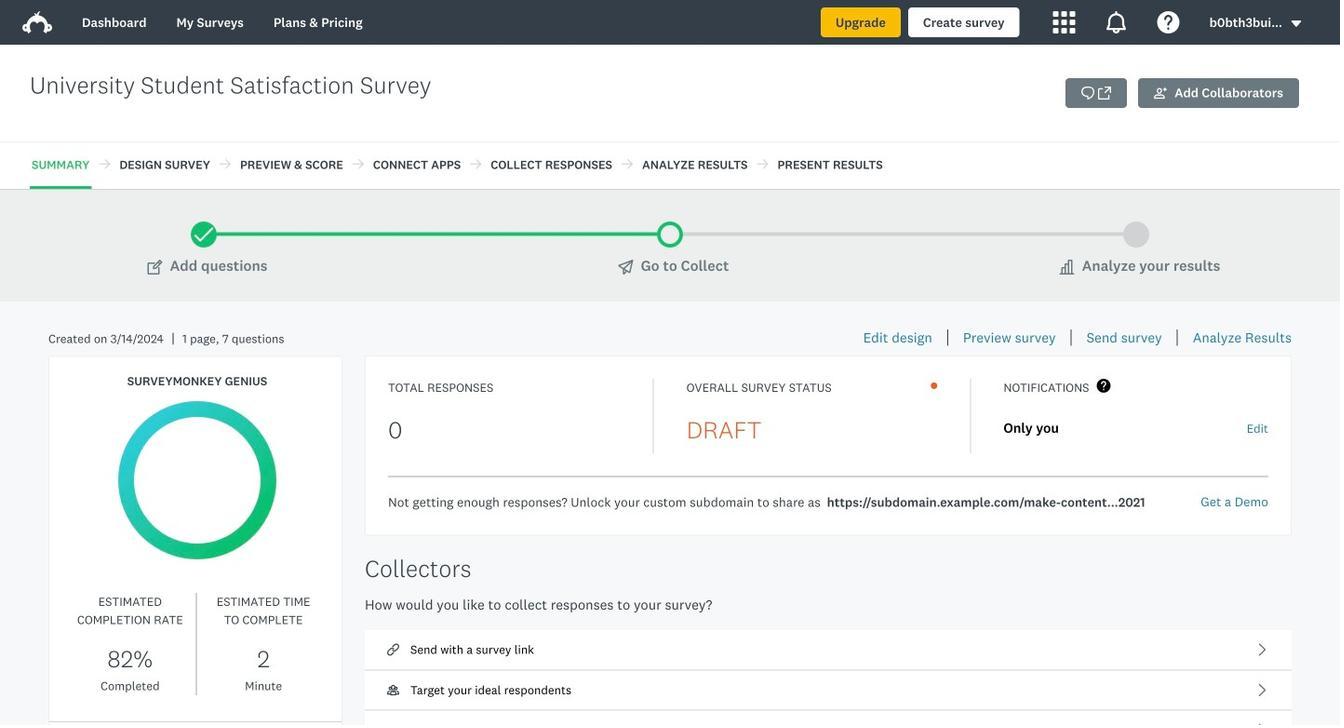 Task type: describe. For each thing, give the bounding box(es) containing it.
comment image
[[1082, 87, 1095, 100]]

1 brand logo image from the top
[[22, 7, 52, 37]]

usersgroup image
[[387, 684, 399, 696]]

2 brand logo image from the top
[[22, 11, 52, 34]]

chevronright image
[[1256, 643, 1270, 657]]



Task type: locate. For each thing, give the bounding box(es) containing it.
help icon image
[[1158, 11, 1180, 34]]

chevronright image
[[1256, 683, 1270, 697]]

brand logo image
[[22, 7, 52, 37], [22, 11, 52, 34]]

products icon image
[[1054, 11, 1076, 34], [1054, 11, 1076, 34]]

dropdown arrow icon image
[[1291, 17, 1304, 30], [1292, 20, 1302, 27]]

pencilbox image
[[148, 260, 162, 275]]

notification center icon image
[[1106, 11, 1128, 34]]

chartbarvert image
[[1060, 260, 1075, 275]]

link image
[[387, 644, 399, 656]]

this link opens in a new tab image
[[1099, 87, 1112, 100], [1099, 87, 1112, 100]]

airplane image
[[619, 260, 634, 275]]

check image
[[195, 220, 213, 250]]



Task type: vqa. For each thing, say whether or not it's contained in the screenshot.
Airplane Image
yes



